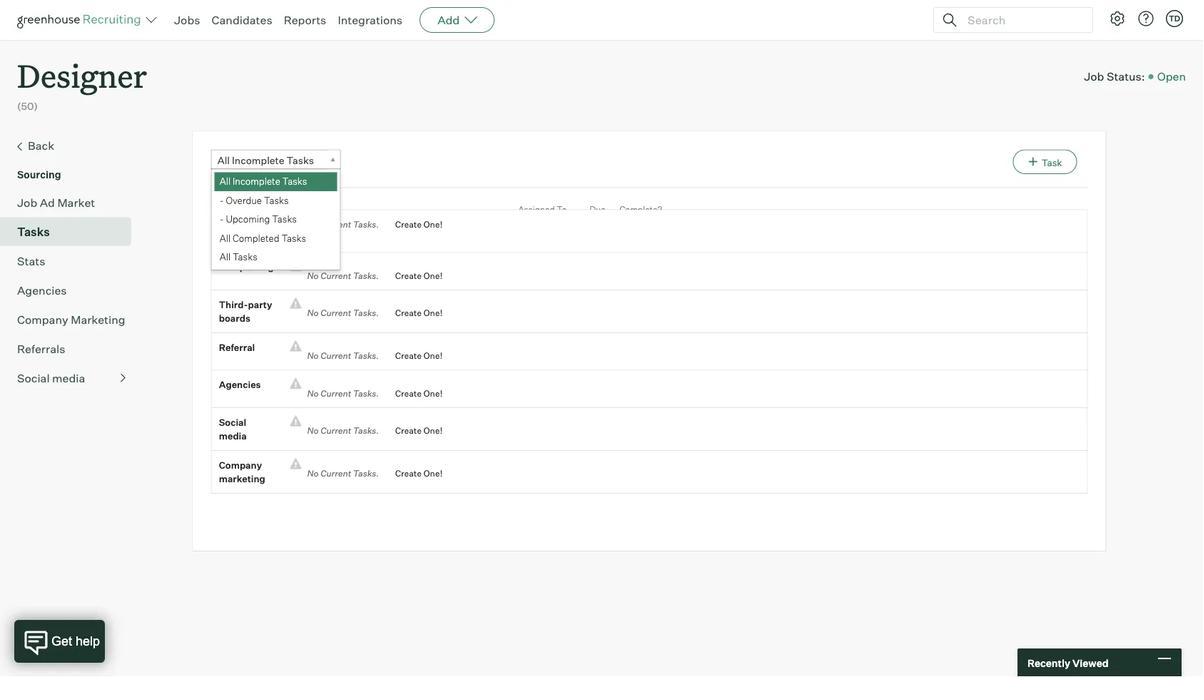 Task type: vqa. For each thing, say whether or not it's contained in the screenshot.
2nd the Tasks.
yes



Task type: locate. For each thing, give the bounding box(es) containing it.
tasks. for social media
[[353, 426, 379, 436]]

4 create one! link from the top
[[385, 349, 443, 363]]

one! for social media
[[424, 426, 443, 436]]

3 create from the top
[[395, 308, 422, 318]]

tasks up all incomplete tasks option at the left top
[[287, 154, 314, 166]]

0 horizontal spatial agencies
[[17, 283, 67, 297]]

1 horizontal spatial job
[[1084, 69, 1105, 84]]

- for - upcoming tasks
[[220, 214, 224, 225]]

0 horizontal spatial task
[[290, 204, 308, 215]]

candidates
[[212, 13, 272, 27]]

no current tasks. for referral
[[302, 351, 385, 361]]

2 tasks. from the top
[[353, 270, 379, 281]]

create one! for agencies
[[395, 388, 443, 399]]

list box
[[212, 173, 337, 267]]

1 horizontal spatial company
[[219, 459, 262, 471]]

1 one! from the top
[[424, 219, 443, 230]]

job left status:
[[1084, 69, 1105, 84]]

1 create from the top
[[395, 219, 422, 230]]

company for company marketing
[[219, 459, 262, 471]]

all incomplete tasks up - overdue tasks
[[220, 176, 307, 187]]

0 vertical spatial job
[[1084, 69, 1105, 84]]

tasks. for company marketing
[[353, 468, 379, 479]]

all incomplete tasks for list box containing all incomplete tasks
[[220, 176, 307, 187]]

event
[[219, 232, 244, 244]]

6 no from the top
[[307, 426, 319, 436]]

all for all incomplete tasks option at the left top
[[220, 176, 231, 187]]

status:
[[1107, 69, 1145, 84]]

1 create one! from the top
[[395, 219, 443, 230]]

one! for company marketing
[[424, 468, 443, 479]]

7 one! from the top
[[424, 468, 443, 479]]

job ad market
[[17, 195, 95, 210]]

2 no current tasks. from the top
[[302, 270, 385, 281]]

0 vertical spatial task
[[1042, 157, 1063, 168]]

tasks. for in person event
[[353, 219, 379, 230]]

third-party boards
[[219, 299, 272, 324]]

1 no current tasks. from the top
[[302, 219, 385, 230]]

5 create from the top
[[395, 388, 422, 399]]

4 no current tasks. from the top
[[302, 351, 385, 361]]

0 vertical spatial company
[[17, 312, 68, 327]]

3 one! from the top
[[424, 308, 443, 318]]

7 create one! from the top
[[395, 468, 443, 479]]

create
[[395, 219, 422, 230], [395, 270, 422, 281], [395, 308, 422, 318], [395, 351, 422, 361], [395, 388, 422, 399], [395, 426, 422, 436], [395, 468, 422, 479]]

1 vertical spatial all incomplete tasks
[[220, 176, 307, 187]]

create one! link for in person event
[[385, 217, 443, 231]]

no
[[307, 219, 319, 230], [307, 270, 319, 281], [307, 308, 319, 318], [307, 351, 319, 361], [307, 388, 319, 399], [307, 426, 319, 436], [307, 468, 319, 479]]

referral
[[219, 342, 255, 353]]

-
[[220, 195, 224, 206], [220, 214, 224, 225]]

3 current from the top
[[321, 308, 351, 318]]

social
[[17, 371, 50, 385], [219, 417, 246, 428]]

configure image
[[1109, 10, 1126, 27]]

jobs
[[174, 13, 200, 27]]

reports link
[[284, 13, 326, 27]]

overdue
[[226, 195, 262, 206]]

1 horizontal spatial task
[[1042, 157, 1063, 168]]

company up "referrals"
[[17, 312, 68, 327]]

3 create one! link from the top
[[385, 306, 443, 320]]

6 create one! link from the top
[[385, 424, 443, 438]]

create for agencies
[[395, 388, 422, 399]]

complete?
[[619, 204, 662, 215]]

0 horizontal spatial job
[[17, 195, 37, 210]]

Search text field
[[964, 10, 1080, 30]]

4 current from the top
[[321, 351, 351, 361]]

1 horizontal spatial agencies
[[219, 379, 261, 391]]

1 vertical spatial company
[[219, 459, 262, 471]]

assigned to
[[518, 204, 567, 215]]

create one! for in person event
[[395, 219, 443, 230]]

tasks. for referral
[[353, 351, 379, 361]]

3 tasks. from the top
[[353, 308, 379, 318]]

current
[[321, 219, 351, 230], [321, 270, 351, 281], [321, 308, 351, 318], [321, 351, 351, 361], [321, 388, 351, 399], [321, 426, 351, 436], [321, 468, 351, 479]]

1 vertical spatial social
[[219, 417, 246, 428]]

create for third-party boards
[[395, 308, 422, 318]]

ad
[[40, 195, 55, 210]]

1 vertical spatial media
[[219, 431, 247, 442]]

5 tasks. from the top
[[353, 388, 379, 399]]

1 vertical spatial agencies
[[219, 379, 261, 391]]

0 vertical spatial social
[[17, 371, 50, 385]]

0 horizontal spatial social media
[[17, 371, 85, 385]]

incomplete inside all incomplete tasks link
[[232, 154, 284, 166]]

1 vertical spatial -
[[220, 214, 224, 225]]

create for in person event
[[395, 219, 422, 230]]

2 create one! link from the top
[[385, 269, 443, 283]]

1 create one! link from the top
[[385, 217, 443, 231]]

- left overdue
[[220, 195, 224, 206]]

stats link
[[17, 252, 126, 270]]

0 vertical spatial incomplete
[[232, 154, 284, 166]]

tasks down - overdue tasks option
[[272, 214, 297, 225]]

1 vertical spatial social media
[[219, 417, 247, 442]]

agencies down stats
[[17, 283, 67, 297]]

media down referrals link
[[52, 371, 85, 385]]

- upcoming tasks option
[[215, 210, 337, 229]]

tasks down '- upcoming tasks' option
[[282, 232, 306, 244]]

- overdue tasks
[[220, 195, 289, 206]]

- up event
[[220, 214, 224, 225]]

6 tasks. from the top
[[353, 426, 379, 436]]

create one! link
[[385, 217, 443, 231], [385, 269, 443, 283], [385, 306, 443, 320], [385, 349, 443, 363], [385, 387, 443, 401], [385, 424, 443, 438], [385, 467, 443, 481]]

incomplete for all incomplete tasks link
[[232, 154, 284, 166]]

7 tasks. from the top
[[353, 468, 379, 479]]

social up the company marketing
[[219, 417, 246, 428]]

current for social media
[[321, 426, 351, 436]]

2 create one! from the top
[[395, 270, 443, 281]]

7 create from the top
[[395, 468, 422, 479]]

create one! for company marketing
[[395, 468, 443, 479]]

2 current from the top
[[321, 270, 351, 281]]

0 vertical spatial all incomplete tasks
[[217, 154, 314, 166]]

create one!
[[395, 219, 443, 230], [395, 270, 443, 281], [395, 308, 443, 318], [395, 351, 443, 361], [395, 388, 443, 399], [395, 426, 443, 436], [395, 468, 443, 479]]

agencies
[[17, 283, 67, 297], [219, 379, 261, 391]]

company
[[17, 312, 68, 327], [219, 459, 262, 471]]

all for all tasks option
[[220, 251, 231, 263]]

5 no current tasks. from the top
[[302, 388, 385, 399]]

one! for in person event
[[424, 219, 443, 230]]

1 no from the top
[[307, 219, 319, 230]]

one!
[[424, 219, 443, 230], [424, 270, 443, 281], [424, 308, 443, 318], [424, 351, 443, 361], [424, 388, 443, 399], [424, 426, 443, 436], [424, 468, 443, 479]]

job status:
[[1084, 69, 1145, 84]]

prospecting
[[219, 261, 274, 273]]

2 no from the top
[[307, 270, 319, 281]]

incomplete
[[232, 154, 284, 166], [233, 176, 280, 187]]

all incomplete tasks
[[217, 154, 314, 166], [220, 176, 307, 187]]

1 horizontal spatial media
[[219, 431, 247, 442]]

job
[[1084, 69, 1105, 84], [17, 195, 37, 210]]

company for company marketing
[[17, 312, 68, 327]]

create one! link for agencies
[[385, 387, 443, 401]]

social media link
[[17, 370, 126, 387]]

6 no current tasks. from the top
[[302, 426, 385, 436]]

1 vertical spatial job
[[17, 195, 37, 210]]

market
[[57, 195, 95, 210]]

create one! link for third-party boards
[[385, 306, 443, 320]]

7 no current tasks. from the top
[[302, 468, 385, 479]]

no current tasks. for social media
[[302, 426, 385, 436]]

current for third-party boards
[[321, 308, 351, 318]]

5 no from the top
[[307, 388, 319, 399]]

2 - from the top
[[220, 214, 224, 225]]

jobs link
[[174, 13, 200, 27]]

6 create from the top
[[395, 426, 422, 436]]

company marketing
[[219, 459, 265, 485]]

no for company marketing
[[307, 468, 319, 479]]

one! for prospecting
[[424, 270, 443, 281]]

1 - from the top
[[220, 195, 224, 206]]

no for agencies
[[307, 388, 319, 399]]

7 create one! link from the top
[[385, 467, 443, 481]]

agencies link
[[17, 282, 126, 299]]

1 vertical spatial task
[[290, 204, 308, 215]]

media
[[52, 371, 85, 385], [219, 431, 247, 442]]

in
[[219, 219, 227, 230]]

stats
[[17, 254, 45, 268]]

6 one! from the top
[[424, 426, 443, 436]]

tasks. for third-party boards
[[353, 308, 379, 318]]

integrations
[[338, 13, 403, 27]]

5 current from the top
[[321, 388, 351, 399]]

1 current from the top
[[321, 219, 351, 230]]

no current tasks. for in person event
[[302, 219, 385, 230]]

social media down "referrals"
[[17, 371, 85, 385]]

social down "referrals"
[[17, 371, 50, 385]]

1 tasks. from the top
[[353, 219, 379, 230]]

agencies down referral
[[219, 379, 261, 391]]

upcoming
[[226, 214, 270, 225]]

job left ad
[[17, 195, 37, 210]]

5 create one! link from the top
[[385, 387, 443, 401]]

1 horizontal spatial social media
[[219, 417, 247, 442]]

designer
[[17, 54, 147, 96]]

one! for agencies
[[424, 388, 443, 399]]

all incomplete tasks up all incomplete tasks option at the left top
[[217, 154, 314, 166]]

0 vertical spatial -
[[220, 195, 224, 206]]

5 create one! from the top
[[395, 388, 443, 399]]

boards
[[219, 313, 250, 324]]

no current tasks. for company marketing
[[302, 468, 385, 479]]

company inside the company marketing
[[219, 459, 262, 471]]

create one! for referral
[[395, 351, 443, 361]]

incomplete up - overdue tasks
[[233, 176, 280, 187]]

2 create from the top
[[395, 270, 422, 281]]

due
[[589, 204, 605, 215]]

tasks.
[[353, 219, 379, 230], [353, 270, 379, 281], [353, 308, 379, 318], [353, 351, 379, 361], [353, 388, 379, 399], [353, 426, 379, 436], [353, 468, 379, 479]]

one! for third-party boards
[[424, 308, 443, 318]]

all incomplete tasks inside option
[[220, 176, 307, 187]]

all completed tasks
[[220, 232, 306, 244]]

3 no from the top
[[307, 308, 319, 318]]

6 current from the top
[[321, 426, 351, 436]]

media up the company marketing
[[219, 431, 247, 442]]

social media up the company marketing
[[219, 417, 247, 442]]

no current tasks.
[[302, 219, 385, 230], [302, 270, 385, 281], [302, 308, 385, 318], [302, 351, 385, 361], [302, 388, 385, 399], [302, 426, 385, 436], [302, 468, 385, 479]]

all
[[217, 154, 230, 166], [220, 176, 231, 187], [220, 232, 231, 244], [220, 251, 231, 263]]

3 create one! from the top
[[395, 308, 443, 318]]

4 create from the top
[[395, 351, 422, 361]]

0 horizontal spatial company
[[17, 312, 68, 327]]

4 no from the top
[[307, 351, 319, 361]]

- overdue tasks option
[[215, 191, 337, 210]]

no current tasks. for prospecting
[[302, 270, 385, 281]]

current for in person event
[[321, 219, 351, 230]]

integrations link
[[338, 13, 403, 27]]

current for agencies
[[321, 388, 351, 399]]

4 tasks. from the top
[[353, 351, 379, 361]]

7 no from the top
[[307, 468, 319, 479]]

4 create one! from the top
[[395, 351, 443, 361]]

tasks down completed
[[233, 251, 257, 263]]

in person event
[[219, 219, 261, 244]]

recently viewed
[[1028, 657, 1109, 669]]

incomplete inside all incomplete tasks option
[[233, 176, 280, 187]]

2 one! from the top
[[424, 270, 443, 281]]

tasks
[[287, 154, 314, 166], [282, 176, 307, 187], [264, 195, 289, 206], [272, 214, 297, 225], [17, 225, 50, 239], [282, 232, 306, 244], [233, 251, 257, 263]]

3 no current tasks. from the top
[[302, 308, 385, 318]]

6 create one! from the top
[[395, 426, 443, 436]]

0 vertical spatial media
[[52, 371, 85, 385]]

designer (50)
[[17, 54, 147, 113]]

no for social media
[[307, 426, 319, 436]]

task
[[1042, 157, 1063, 168], [290, 204, 308, 215]]

person
[[229, 219, 261, 230]]

company up marketing
[[219, 459, 262, 471]]

5 one! from the top
[[424, 388, 443, 399]]

social media
[[17, 371, 85, 385], [219, 417, 247, 442]]

current for company marketing
[[321, 468, 351, 479]]

incomplete up all incomplete tasks option at the left top
[[232, 154, 284, 166]]

1 vertical spatial incomplete
[[233, 176, 280, 187]]

4 one! from the top
[[424, 351, 443, 361]]

viewed
[[1073, 657, 1109, 669]]

7 current from the top
[[321, 468, 351, 479]]



Task type: describe. For each thing, give the bounding box(es) containing it.
0 vertical spatial social media
[[17, 371, 85, 385]]

create one! for prospecting
[[395, 270, 443, 281]]

td button
[[1163, 7, 1186, 30]]

designer link
[[17, 40, 147, 99]]

create one! link for prospecting
[[385, 269, 443, 283]]

add button
[[420, 7, 495, 33]]

current for prospecting
[[321, 270, 351, 281]]

create one! for third-party boards
[[395, 308, 443, 318]]

sourcing
[[17, 168, 61, 181]]

create one! link for referral
[[385, 349, 443, 363]]

task for task
[[290, 204, 308, 215]]

current for referral
[[321, 351, 351, 361]]

to
[[557, 204, 567, 215]]

0 horizontal spatial media
[[52, 371, 85, 385]]

tasks link
[[17, 223, 126, 240]]

add
[[438, 13, 460, 27]]

tasks up stats
[[17, 225, 50, 239]]

no for third-party boards
[[307, 308, 319, 318]]

create one! link for company marketing
[[385, 467, 443, 481]]

candidates link
[[212, 13, 272, 27]]

company marketing link
[[17, 311, 126, 328]]

create one! for social media
[[395, 426, 443, 436]]

all tasks
[[220, 251, 257, 263]]

(50)
[[17, 100, 38, 113]]

create for company marketing
[[395, 468, 422, 479]]

referrals link
[[17, 340, 126, 357]]

no for prospecting
[[307, 270, 319, 281]]

create for prospecting
[[395, 270, 422, 281]]

- for - overdue tasks
[[220, 195, 224, 206]]

create for social media
[[395, 426, 422, 436]]

create for referral
[[395, 351, 422, 361]]

no current tasks. for third-party boards
[[302, 308, 385, 318]]

job for job status:
[[1084, 69, 1105, 84]]

greenhouse recruiting image
[[17, 11, 146, 29]]

0 horizontal spatial social
[[17, 371, 50, 385]]

marketing
[[219, 473, 265, 485]]

0 vertical spatial agencies
[[17, 283, 67, 297]]

job for job ad market
[[17, 195, 37, 210]]

- upcoming tasks
[[220, 214, 297, 225]]

all incomplete tasks for all incomplete tasks link
[[217, 154, 314, 166]]

job ad market link
[[17, 194, 126, 211]]

1 horizontal spatial social
[[219, 417, 246, 428]]

td button
[[1166, 10, 1183, 27]]

all completed tasks option
[[215, 229, 337, 248]]

recently
[[1028, 657, 1071, 669]]

one! for referral
[[424, 351, 443, 361]]

reports
[[284, 13, 326, 27]]

td
[[1169, 14, 1181, 23]]

all for all completed tasks option
[[220, 232, 231, 244]]

tasks. for agencies
[[353, 388, 379, 399]]

third-
[[219, 299, 248, 310]]

referrals
[[17, 342, 65, 356]]

all incomplete tasks option
[[215, 173, 337, 191]]

all incomplete tasks link
[[211, 150, 341, 170]]

party
[[248, 299, 272, 310]]

task for sourcing
[[1042, 157, 1063, 168]]

back
[[28, 138, 54, 153]]

no for in person event
[[307, 219, 319, 230]]

all tasks option
[[215, 248, 337, 267]]

no current tasks. for agencies
[[302, 388, 385, 399]]

create one! link for social media
[[385, 424, 443, 438]]

tasks down all incomplete tasks option at the left top
[[264, 195, 289, 206]]

tasks up - overdue tasks option
[[282, 176, 307, 187]]

open
[[1158, 69, 1186, 84]]

marketing
[[71, 312, 125, 327]]

back link
[[17, 137, 126, 155]]

assigned
[[518, 204, 555, 215]]

incomplete for list box containing all incomplete tasks
[[233, 176, 280, 187]]

list box containing all incomplete tasks
[[212, 173, 337, 267]]

no for referral
[[307, 351, 319, 361]]

completed
[[233, 232, 279, 244]]

tasks. for prospecting
[[353, 270, 379, 281]]

company marketing
[[17, 312, 125, 327]]

category
[[218, 204, 254, 215]]



